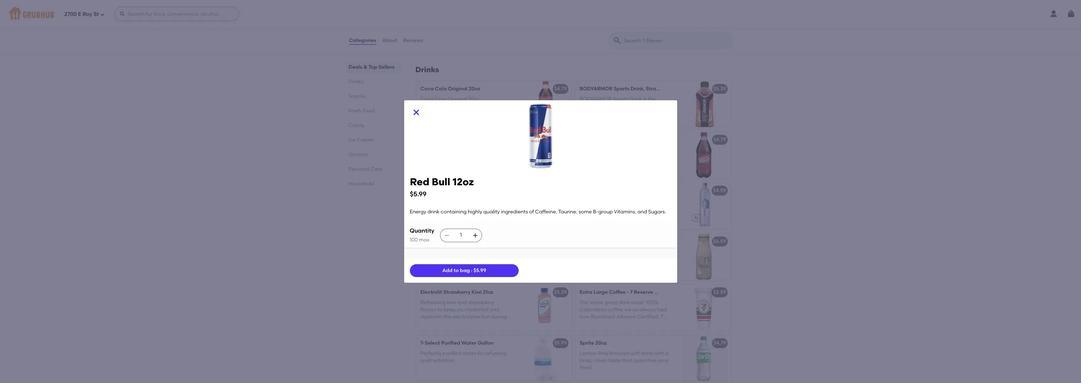 Task type: vqa. For each thing, say whether or not it's contained in the screenshot.
the Fanta Orange in Bottle IMAGE
no



Task type: describe. For each thing, give the bounding box(es) containing it.
care
[[371, 166, 383, 172]]

crisp inside purity you can taste; hydration you can feel. vapor distilled smartwater with added electrolytes for a distinctive pure and crisp taste.
[[629, 219, 640, 225]]

orange
[[448, 248, 465, 255]]

$4.79 button
[[576, 132, 731, 178]]

a inside purity you can taste; hydration you can feel. vapor distilled smartwater with added electrolytes for a distinctive pure and crisp taste.
[[645, 212, 649, 218]]

sprite 20oz
[[580, 340, 607, 346]]

1 horizontal spatial caffeine,
[[535, 209, 557, 215]]

red bull 12oz image
[[518, 183, 571, 229]]

create
[[580, 270, 596, 276]]

lemon-
[[580, 350, 599, 356]]

and up during
[[490, 307, 500, 313]]

and down finest
[[612, 270, 621, 276]]

0 vertical spatial drinks
[[416, 65, 439, 74]]

to inside funyuns® onion flavored rings are a deliciously different snack that's fun to eat, with a crisp texture and zesty onion flavor
[[430, 34, 434, 40]]

$4.59
[[714, 188, 726, 194]]

2700
[[64, 11, 77, 17]]

a inside lemon-lime flavored soft drink with a crisp, clean taste that quenches your thirst.
[[666, 350, 669, 356]]

1 cola from the top
[[435, 86, 447, 92]]

personal care
[[349, 166, 383, 172]]

smartwater
[[637, 205, 666, 211]]

household tab
[[349, 180, 399, 187]]

drinks tab
[[349, 78, 399, 85]]

hydration.
[[431, 357, 456, 363]]

0 horizontal spatial sugars.
[[490, 212, 508, 218]]

categories button
[[349, 28, 377, 53]]

funyuns onion flavored rings 6oz image
[[518, 5, 571, 51]]

the
[[596, 263, 605, 269]]

2 original from the top
[[448, 96, 467, 102]]

12oz for red bull 12oz
[[442, 188, 452, 194]]

lost
[[482, 314, 490, 320]]

bodyarmor sports drink, strawberry banana 28oz image
[[677, 81, 731, 127]]

$12.39
[[553, 137, 567, 143]]

1 vertical spatial energy
[[410, 209, 426, 215]]

1 horizontal spatial sugars.
[[648, 209, 666, 215]]

mixed
[[603, 256, 618, 262]]

0 vertical spatial 20oz
[[469, 86, 480, 92]]

snacks
[[349, 93, 366, 99]]

cream
[[357, 137, 374, 143]]

1 vertical spatial quality
[[484, 209, 500, 215]]

gallon
[[478, 340, 494, 346]]

28oz
[[695, 86, 706, 92]]

bag
[[460, 267, 470, 273]]

kiwi
[[447, 299, 456, 305]]

beverage.
[[580, 277, 604, 283]]

electrolit strawberry kiwi 21oz
[[421, 289, 493, 295]]

discover a creamy blend of coffee and milk, mixed with divine vanilla flavor. the finest arabica beans create a rich and undeniably luscious beverage.
[[580, 248, 670, 283]]

st
[[94, 11, 99, 17]]

and inside a delicious orange juice free from water or preservtives and not from concentrate.
[[472, 256, 481, 262]]

0 horizontal spatial vitamins,
[[456, 212, 478, 218]]

categories
[[349, 37, 376, 43]]

vapor
[[602, 205, 616, 211]]

2 vertical spatial 20oz
[[596, 340, 607, 346]]

with inside discover a creamy blend of coffee and milk, mixed with divine vanilla flavor. the finest arabica beans create a rich and undeniably luscious beverage.
[[619, 256, 629, 262]]

purified
[[443, 350, 461, 356]]

bodyarmor
[[580, 86, 613, 92]]

$5.39
[[714, 86, 726, 92]]

100
[[410, 237, 418, 243]]

large
[[594, 289, 608, 295]]

delicious
[[425, 248, 447, 255]]

flavored
[[464, 20, 485, 26]]

0 horizontal spatial ingredients
[[421, 205, 448, 211]]

juice
[[458, 238, 471, 244]]

food
[[363, 108, 375, 114]]

e
[[78, 11, 81, 17]]

during
[[492, 314, 507, 320]]

simply orange juice 52oz image
[[518, 234, 571, 280]]

coffee
[[609, 289, 626, 295]]

2 horizontal spatial you
[[654, 198, 663, 204]]

onion
[[448, 20, 463, 26]]

$6.59
[[714, 238, 726, 244]]

0 vertical spatial highly
[[479, 198, 493, 204]]

1 vertical spatial can
[[580, 205, 589, 211]]

household
[[349, 181, 375, 187]]

thirst.
[[580, 365, 593, 371]]

a up fun
[[421, 27, 424, 33]]

zesty
[[421, 41, 433, 47]]

add to bag : $5.99
[[443, 267, 486, 273]]

7-select purified water gallon
[[421, 340, 494, 346]]

lime
[[599, 350, 609, 356]]

1 vertical spatial highly
[[468, 209, 482, 215]]

a up mixed
[[602, 248, 605, 255]]

1 vertical spatial from
[[492, 256, 503, 262]]

smartwater 1l image
[[677, 183, 731, 229]]

1 vertical spatial 20oz
[[468, 96, 479, 102]]

your
[[658, 357, 669, 363]]

personal care tab
[[349, 165, 399, 173]]

1 horizontal spatial taurine,
[[559, 209, 578, 215]]

and inside perfectly purified water for refueling and hydration.
[[421, 357, 430, 363]]

select
[[425, 340, 440, 346]]

candy
[[349, 122, 365, 128]]

deals & top sellers
[[349, 64, 395, 70]]

pure
[[606, 219, 617, 225]]

funyuns®
[[421, 20, 447, 26]]

snack
[[473, 27, 487, 33]]

candy tab
[[349, 122, 399, 129]]

0 horizontal spatial caffeine,
[[455, 205, 477, 211]]

snacks tab
[[349, 92, 399, 100]]

2 cola from the top
[[435, 96, 447, 102]]

hydration
[[630, 198, 653, 204]]

$3.59
[[714, 289, 726, 295]]

flavor.
[[580, 263, 595, 269]]

and inside purity you can taste; hydration you can feel. vapor distilled smartwater with added electrolytes for a distinctive pure and crisp taste.
[[618, 219, 628, 225]]

onion
[[434, 41, 447, 47]]

simply
[[421, 238, 437, 244]]

water
[[462, 340, 477, 346]]

$4.79 for lemon-lime flavored soft drink with a crisp, clean taste that quenches your thirst.
[[714, 340, 726, 346]]

keep
[[444, 307, 456, 313]]

0 horizontal spatial some
[[421, 212, 434, 218]]

1 vertical spatial drink
[[428, 209, 440, 215]]

kiwi
[[472, 289, 482, 295]]

2700 e roy st
[[64, 11, 99, 17]]

1 vertical spatial to
[[454, 267, 459, 273]]

$5.29
[[554, 289, 567, 295]]

a left rich
[[597, 270, 600, 276]]

flavor
[[448, 41, 462, 47]]

purity
[[580, 198, 594, 204]]

dr pepper 20oz image
[[677, 132, 731, 178]]

with inside purity you can taste; hydration you can feel. vapor distilled smartwater with added electrolytes for a distinctive pure and crisp taste.
[[580, 212, 590, 218]]

0 horizontal spatial group
[[440, 212, 455, 218]]

crisp,
[[580, 357, 593, 363]]

rings
[[486, 20, 499, 26]]

vanilla
[[646, 256, 661, 262]]

discover
[[580, 248, 601, 255]]

about
[[382, 37, 397, 43]]

1 horizontal spatial some
[[579, 209, 592, 215]]

red bull 12oz $5.99
[[410, 176, 474, 198]]



Task type: locate. For each thing, give the bounding box(es) containing it.
and down that's
[[493, 34, 503, 40]]

hydrated
[[467, 307, 489, 313]]

svg image inside main navigation navigation
[[1067, 10, 1076, 18]]

drinks down zesty
[[416, 65, 439, 74]]

with up your at the right
[[654, 350, 665, 356]]

0 horizontal spatial strawberry
[[444, 289, 471, 295]]

fresh food tab
[[349, 107, 399, 115]]

20oz
[[469, 86, 480, 92], [468, 96, 479, 102], [596, 340, 607, 346]]

1 horizontal spatial crisp
[[629, 219, 640, 225]]

electrolit strawberry kiwi 21oz image
[[518, 285, 571, 331]]

concentrate.
[[421, 263, 452, 269]]

0 vertical spatial containing
[[452, 198, 478, 204]]

2 coca cola original 20oz from the top
[[421, 96, 479, 102]]

1 vertical spatial $4.79
[[714, 137, 726, 143]]

sugars.
[[648, 209, 666, 215], [490, 212, 508, 218]]

with up arabica at the right bottom of page
[[619, 256, 629, 262]]

12oz for red bull 12oz $5.99
[[453, 176, 474, 188]]

0 vertical spatial from
[[490, 248, 501, 255]]

can up vapor
[[605, 198, 614, 204]]

2 vertical spatial $5.99
[[555, 340, 567, 346]]

purity you can taste; hydration you can feel. vapor distilled smartwater with added electrolytes for a distinctive pure and crisp taste.
[[580, 198, 666, 225]]

sprite
[[580, 340, 594, 346]]

0 horizontal spatial taurine,
[[478, 205, 497, 211]]

1 vertical spatial water
[[463, 350, 477, 356]]

and down perfectly
[[421, 357, 430, 363]]

1 vertical spatial electrolytes
[[453, 314, 481, 320]]

0 horizontal spatial to
[[430, 34, 434, 40]]

water inside a delicious orange juice free from water or preservtives and not from concentrate.
[[421, 256, 434, 262]]

0 vertical spatial $4.79
[[555, 86, 567, 92]]

and right kiwi at the bottom of the page
[[458, 299, 467, 305]]

group up input item quantity number field
[[440, 212, 455, 218]]

2 horizontal spatial $5.99
[[555, 340, 567, 346]]

containing
[[452, 198, 478, 204], [441, 209, 467, 215]]

2 vertical spatial drink
[[641, 350, 653, 356]]

and up 'flavor.'
[[580, 256, 590, 262]]

with up flavor
[[446, 34, 456, 40]]

0 horizontal spatial of
[[449, 205, 454, 211]]

a down different
[[458, 34, 461, 40]]

extra large coffee - 7 reserve colombian 24oz image
[[677, 285, 731, 331]]

arabica
[[620, 263, 640, 269]]

crisp left taste.
[[629, 219, 640, 225]]

water down a
[[421, 256, 434, 262]]

0 horizontal spatial electrolytes
[[453, 314, 481, 320]]

strawberry right drink,
[[646, 86, 673, 92]]

drink
[[438, 198, 450, 204], [428, 209, 440, 215], [641, 350, 653, 356]]

taurine, left the feel.
[[559, 209, 578, 215]]

crisp inside funyuns® onion flavored rings are a deliciously different snack that's fun to eat, with a crisp texture and zesty onion flavor
[[462, 34, 474, 40]]

main navigation navigation
[[0, 0, 1082, 28]]

1 horizontal spatial to
[[438, 307, 443, 313]]

0 vertical spatial drink
[[438, 198, 450, 204]]

deliciously
[[425, 27, 450, 33]]

0 horizontal spatial crisp
[[462, 34, 474, 40]]

1 horizontal spatial of
[[529, 209, 534, 215]]

coca
[[421, 86, 434, 92], [421, 96, 434, 102]]

that's
[[488, 27, 502, 33]]

water
[[421, 256, 434, 262], [463, 350, 477, 356]]

containing up input item quantity number field
[[441, 209, 467, 215]]

electrolytes
[[609, 212, 636, 218], [453, 314, 481, 320]]

perfectly purified water for refueling and hydration.
[[421, 350, 507, 363]]

$5.99 inside red bull 12oz $5.99
[[410, 190, 427, 198]]

1 horizontal spatial 12oz
[[453, 176, 474, 188]]

divine
[[630, 256, 645, 262]]

magnifying glass icon image
[[613, 36, 622, 45]]

crisp down different
[[462, 34, 474, 40]]

vitamins,
[[614, 209, 637, 215], [456, 212, 478, 218]]

free
[[479, 248, 489, 255]]

replenish
[[421, 314, 442, 320]]

to right fun
[[430, 34, 434, 40]]

0 horizontal spatial for
[[478, 350, 484, 356]]

funyuns® onion flavored rings are a deliciously different snack that's fun to eat, with a crisp texture and zesty onion flavor
[[421, 20, 509, 47]]

with up distinctive
[[580, 212, 590, 218]]

with inside lemon-lime flavored soft drink with a crisp, clean taste that quenches your thirst.
[[654, 350, 665, 356]]

refreshing kiwi and strawberry flavors to keep you hydrated and replenish the electrolytes lost during exercise.
[[421, 299, 507, 327]]

1 vertical spatial original
[[448, 96, 467, 102]]

0 vertical spatial electrolytes
[[609, 212, 636, 218]]

2 horizontal spatial of
[[641, 248, 646, 255]]

0 vertical spatial water
[[421, 256, 434, 262]]

group up "pure" at the bottom
[[599, 209, 613, 215]]

you up the feel.
[[595, 198, 603, 204]]

0 vertical spatial coca cola original 20oz
[[421, 86, 480, 92]]

a up your at the right
[[666, 350, 669, 356]]

reserve
[[634, 289, 653, 295]]

1 horizontal spatial group
[[599, 209, 613, 215]]

purified
[[441, 340, 460, 346]]

1 coca cola original 20oz from the top
[[421, 86, 480, 92]]

fun
[[421, 34, 428, 40]]

and down juice
[[472, 256, 481, 262]]

quenches
[[633, 357, 657, 363]]

deals & top sellers tab
[[349, 63, 399, 71]]

of inside discover a creamy blend of coffee and milk, mixed with divine vanilla flavor. the finest arabica beans create a rich and undeniably luscious beverage.
[[641, 248, 646, 255]]

$4.79 for coca cola original 20oz
[[555, 86, 567, 92]]

water inside perfectly purified water for refueling and hydration.
[[463, 350, 477, 356]]

bull for red bull 12oz
[[431, 188, 440, 194]]

0 vertical spatial original
[[448, 86, 468, 92]]

extra large coffee - 7 reserve colombian 24oz
[[580, 289, 694, 295]]

0 horizontal spatial 12oz
[[442, 188, 452, 194]]

eat,
[[436, 34, 445, 40]]

Input item quantity number field
[[453, 229, 469, 242]]

0 horizontal spatial drinks
[[349, 79, 363, 85]]

electrolytes inside purity you can taste; hydration you can feel. vapor distilled smartwater with added electrolytes for a distinctive pure and crisp taste.
[[609, 212, 636, 218]]

vitamins, up input item quantity number field
[[456, 212, 478, 218]]

for inside perfectly purified water for refueling and hydration.
[[478, 350, 484, 356]]

1 vertical spatial drinks
[[349, 79, 363, 85]]

beans
[[641, 263, 656, 269]]

flavored
[[610, 350, 630, 356]]

ingredients
[[421, 205, 448, 211], [501, 209, 528, 215]]

strawberry
[[468, 299, 494, 305]]

24oz
[[683, 289, 694, 295]]

grocery
[[349, 152, 368, 158]]

0 vertical spatial quality
[[494, 198, 511, 204]]

$4.79
[[555, 86, 567, 92], [714, 137, 726, 143], [714, 340, 726, 346]]

strawberry up kiwi at the bottom of the page
[[444, 289, 471, 295]]

with inside funyuns® onion flavored rings are a deliciously different snack that's fun to eat, with a crisp texture and zesty onion flavor
[[446, 34, 456, 40]]

7-
[[421, 340, 425, 346]]

1 horizontal spatial $5.99
[[474, 267, 486, 273]]

the
[[444, 314, 452, 320]]

vitamins, down taste;
[[614, 209, 637, 215]]

0 horizontal spatial $5.99
[[410, 190, 427, 198]]

1 horizontal spatial electrolytes
[[609, 212, 636, 218]]

1 horizontal spatial svg image
[[1067, 10, 1076, 18]]

2 horizontal spatial to
[[454, 267, 459, 273]]

1 original from the top
[[448, 86, 468, 92]]

reviews button
[[403, 28, 424, 53]]

finest
[[606, 263, 619, 269]]

0 vertical spatial energy
[[421, 198, 437, 204]]

0 horizontal spatial you
[[457, 307, 466, 313]]

0 vertical spatial cola
[[435, 86, 447, 92]]

soft
[[631, 350, 640, 356]]

0 horizontal spatial can
[[580, 205, 589, 211]]

1 horizontal spatial for
[[638, 212, 644, 218]]

2 vertical spatial to
[[438, 307, 443, 313]]

and
[[493, 34, 503, 40], [638, 209, 647, 215], [479, 212, 489, 218], [618, 219, 628, 225], [472, 256, 481, 262], [580, 256, 590, 262], [612, 270, 621, 276], [458, 299, 467, 305], [490, 307, 500, 313], [421, 357, 430, 363]]

taurine, up '52oz'
[[478, 205, 497, 211]]

highly
[[479, 198, 493, 204], [468, 209, 482, 215]]

bull inside red bull 12oz $5.99
[[432, 176, 450, 188]]

1 vertical spatial cola
[[435, 96, 447, 102]]

0 horizontal spatial water
[[421, 256, 434, 262]]

1 horizontal spatial ingredients
[[501, 209, 528, 215]]

fresh food
[[349, 108, 375, 114]]

and up '52oz'
[[479, 212, 489, 218]]

1 horizontal spatial strawberry
[[646, 86, 673, 92]]

ice cream tab
[[349, 136, 399, 144]]

electrolytes down hydrated
[[453, 314, 481, 320]]

quality
[[494, 198, 511, 204], [484, 209, 500, 215]]

1 vertical spatial coca
[[421, 96, 434, 102]]

are
[[501, 20, 509, 26]]

some up quantity on the left bottom of page
[[421, 212, 434, 218]]

energy down red bull 12oz
[[421, 198, 437, 204]]

1 vertical spatial $5.99
[[474, 267, 486, 273]]

for inside purity you can taste; hydration you can feel. vapor distilled smartwater with added electrolytes for a distinctive pure and crisp taste.
[[638, 212, 644, 218]]

1 vertical spatial svg image
[[412, 108, 421, 117]]

electrolytes down the distilled on the bottom right of the page
[[609, 212, 636, 218]]

rich
[[601, 270, 611, 276]]

from up not at the bottom
[[490, 248, 501, 255]]

some down 'purity'
[[579, 209, 592, 215]]

0 vertical spatial for
[[638, 212, 644, 218]]

grocery tab
[[349, 151, 399, 158]]

52oz
[[473, 238, 484, 244]]

add
[[443, 267, 453, 273]]

starbucks frappuccino vanilla 13.7oz image
[[677, 234, 731, 280]]

:
[[471, 267, 473, 273]]

1 vertical spatial coca cola original 20oz
[[421, 96, 479, 102]]

sellers
[[379, 64, 395, 70]]

for down gallon
[[478, 350, 484, 356]]

from right not at the bottom
[[492, 256, 503, 262]]

$4.79 inside $4.79 button
[[714, 137, 726, 143]]

fresh
[[349, 108, 362, 114]]

sprite 20oz image
[[677, 336, 731, 382]]

you up smartwater
[[654, 198, 663, 204]]

red for red bull 12oz
[[421, 188, 430, 194]]

red inside red bull 12oz $5.99
[[410, 176, 429, 188]]

containing down red bull 12oz
[[452, 198, 478, 204]]

1 vertical spatial strawberry
[[444, 289, 471, 295]]

red bull 12oz
[[421, 188, 452, 194]]

drinks down deals
[[349, 79, 363, 85]]

b- down red bull 12oz
[[435, 212, 440, 218]]

to left bag
[[454, 267, 459, 273]]

energy up quantity on the left bottom of page
[[410, 209, 426, 215]]

7-select water 24 pack image
[[518, 132, 571, 178]]

bodyarmor sports drink, strawberry banana 28oz
[[580, 86, 706, 92]]

to left keep
[[438, 307, 443, 313]]

1 horizontal spatial can
[[605, 198, 614, 204]]

reviews
[[404, 37, 423, 43]]

not
[[483, 256, 491, 262]]

coca cola original 20oz image
[[518, 81, 571, 127]]

blend
[[626, 248, 640, 255]]

1 vertical spatial for
[[478, 350, 484, 356]]

0 vertical spatial can
[[605, 198, 614, 204]]

21oz
[[483, 289, 493, 295]]

you inside refreshing kiwi and strawberry flavors to keep you hydrated and replenish the electrolytes lost during exercise.
[[457, 307, 466, 313]]

1 horizontal spatial vitamins,
[[614, 209, 637, 215]]

0 vertical spatial to
[[430, 34, 434, 40]]

svg image
[[120, 11, 125, 17], [100, 12, 105, 17], [444, 232, 450, 238], [473, 232, 478, 238]]

electrolytes inside refreshing kiwi and strawberry flavors to keep you hydrated and replenish the electrolytes lost during exercise.
[[453, 314, 481, 320]]

can down 'purity'
[[580, 205, 589, 211]]

of
[[449, 205, 454, 211], [529, 209, 534, 215], [641, 248, 646, 255]]

electrolit
[[421, 289, 442, 295]]

for up taste.
[[638, 212, 644, 218]]

a up taste.
[[645, 212, 649, 218]]

and inside funyuns® onion flavored rings are a deliciously different snack that's fun to eat, with a crisp texture and zesty onion flavor
[[493, 34, 503, 40]]

1 horizontal spatial b-
[[593, 209, 599, 215]]

1 horizontal spatial drinks
[[416, 65, 439, 74]]

0 vertical spatial crisp
[[462, 34, 474, 40]]

red for red bull 12oz $5.99
[[410, 176, 429, 188]]

1 vertical spatial containing
[[441, 209, 467, 215]]

1 horizontal spatial you
[[595, 198, 603, 204]]

you right keep
[[457, 307, 466, 313]]

undeniably
[[623, 270, 649, 276]]

colombian
[[655, 289, 682, 295]]

0 horizontal spatial b-
[[435, 212, 440, 218]]

to inside refreshing kiwi and strawberry flavors to keep you hydrated and replenish the electrolytes lost during exercise.
[[438, 307, 443, 313]]

taste
[[609, 357, 621, 363]]

2 coca from the top
[[421, 96, 434, 102]]

taste.
[[642, 219, 655, 225]]

a
[[421, 248, 424, 255]]

12oz inside red bull 12oz $5.99
[[453, 176, 474, 188]]

caffeine,
[[455, 205, 477, 211], [535, 209, 557, 215]]

2 vertical spatial $4.79
[[714, 340, 726, 346]]

different
[[451, 27, 472, 33]]

drink inside lemon-lime flavored soft drink with a crisp, clean taste that quenches your thirst.
[[641, 350, 653, 356]]

creamy
[[606, 248, 625, 255]]

feel.
[[590, 205, 600, 211]]

0 vertical spatial svg image
[[1067, 10, 1076, 18]]

perfectly
[[421, 350, 442, 356]]

b- up distinctive
[[593, 209, 599, 215]]

svg image
[[1067, 10, 1076, 18], [412, 108, 421, 117]]

extra
[[580, 289, 593, 295]]

can
[[605, 198, 614, 204], [580, 205, 589, 211]]

0 horizontal spatial svg image
[[412, 108, 421, 117]]

group
[[599, 209, 613, 215], [440, 212, 455, 218]]

water down water
[[463, 350, 477, 356]]

preservtives
[[442, 256, 471, 262]]

1 horizontal spatial water
[[463, 350, 477, 356]]

and down "hydration" at the bottom right of the page
[[638, 209, 647, 215]]

0 vertical spatial strawberry
[[646, 86, 673, 92]]

exercise.
[[421, 321, 442, 327]]

0 vertical spatial coca
[[421, 86, 434, 92]]

banana
[[674, 86, 694, 92]]

and right "pure" at the bottom
[[618, 219, 628, 225]]

0 vertical spatial $5.99
[[410, 190, 427, 198]]

bull for red bull 12oz $5.99
[[432, 176, 450, 188]]

1 vertical spatial crisp
[[629, 219, 640, 225]]

1 coca from the top
[[421, 86, 434, 92]]

7-select purified water gallon image
[[518, 336, 571, 382]]

drinks inside drinks tab
[[349, 79, 363, 85]]

quantity 100 max
[[410, 227, 435, 243]]

luscious
[[651, 270, 670, 276]]



